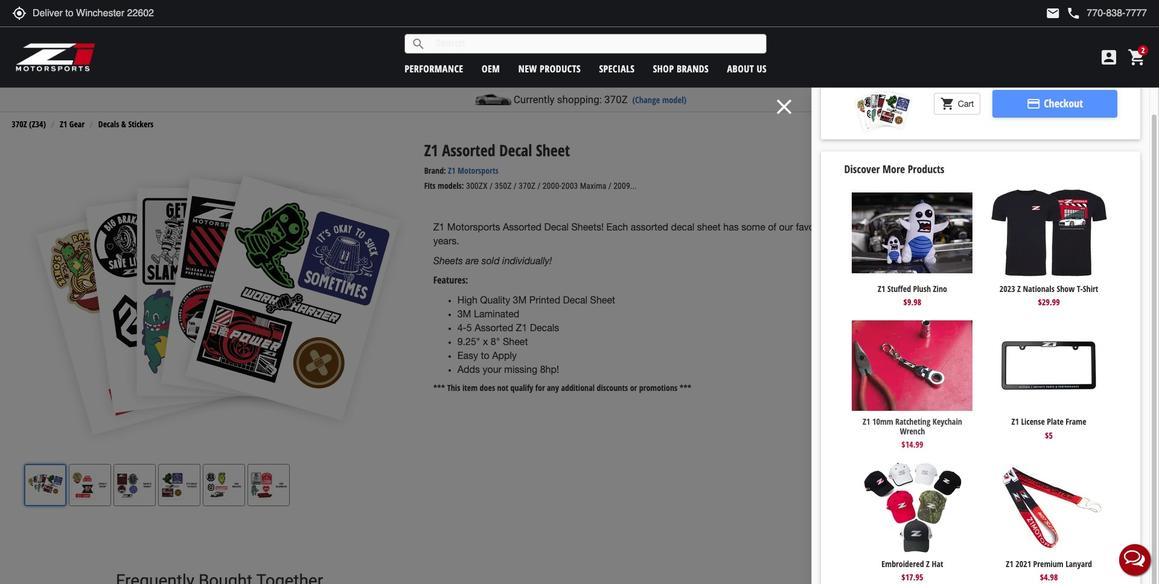 Task type: describe. For each thing, give the bounding box(es) containing it.
list
[[1076, 488, 1087, 500]]

ask a question about this product link
[[967, 512, 1136, 534]]

new products link
[[518, 62, 581, 75]]

missing
[[504, 364, 537, 375]]

more for (learn
[[987, 223, 1002, 233]]

0 horizontal spatial about
[[727, 62, 754, 75]]

0 vertical spatial 370z
[[604, 94, 628, 106]]

$9.98
[[904, 297, 921, 308]]

z1 10mm ratcheting keychain wrench $14.99
[[863, 416, 962, 450]]

(learn
[[967, 223, 985, 233]]

2009...
[[613, 181, 637, 191]]

frontier
[[1061, 223, 1083, 233]]

2000-
[[543, 181, 561, 191]]

your
[[483, 364, 502, 375]]

to inside favorite_border add to wish list
[[1048, 488, 1055, 500]]

laminated
[[474, 309, 519, 319]]

about inside (learn more about the ultimate frontier giveaway) available options: please review the product description if you are unsure about any of the options below.
[[1004, 223, 1021, 233]]

$4.98
[[1040, 572, 1058, 583]]

4 / from the left
[[608, 181, 612, 191]]

&
[[121, 118, 126, 130]]

brands
[[677, 62, 709, 75]]

z1 for 10mm
[[863, 416, 870, 428]]

promotions
[[639, 382, 678, 394]]

specials link
[[599, 62, 635, 75]]

mail link
[[1046, 6, 1060, 21]]

if
[[1101, 259, 1105, 268]]

review
[[993, 259, 1015, 268]]

unsure
[[967, 270, 991, 279]]

premium
[[1033, 558, 1064, 570]]

8hp!
[[540, 364, 559, 375]]

fits
[[424, 180, 436, 192]]

new
[[518, 62, 537, 75]]

about us link
[[727, 62, 767, 75]]

decals inside high quality 3m printed decal sheet 3m laminated 4-5 assorted z1 decals 9.25" x 8" sheet easy to apply adds your missing 8hp!
[[530, 322, 559, 333]]

2 vertical spatial sheet
[[503, 336, 528, 347]]

models:
[[438, 180, 464, 192]]

decal
[[671, 222, 694, 232]]

$9.99
[[991, 387, 1022, 407]]

300zx
[[466, 181, 488, 191]]

shopping_cart for shopping_cart
[[1128, 48, 1147, 67]]

z1 for gear
[[60, 118, 67, 130]]

some
[[742, 222, 765, 232]]

(change model) link
[[632, 94, 687, 106]]

lanyard
[[1066, 558, 1092, 570]]

decal inside high quality 3m printed decal sheet 3m laminated 4-5 assorted z1 decals 9.25" x 8" sheet easy to apply adds your missing 8hp!
[[563, 295, 588, 306]]

below.
[[1081, 270, 1103, 279]]

to inside high quality 3m printed decal sheet 3m laminated 4-5 assorted z1 decals 9.25" x 8" sheet easy to apply adds your missing 8hp!
[[481, 350, 489, 361]]

maxima
[[580, 181, 606, 191]]

more for discover
[[883, 162, 905, 176]]

embroidered z hat $17.95
[[882, 558, 943, 583]]

options:
[[1009, 238, 1045, 253]]

Search search field
[[426, 34, 766, 53]]

3 / from the left
[[537, 181, 541, 191]]

0 vertical spatial this
[[447, 382, 460, 394]]

high quality 3m printed decal sheet 3m laminated 4-5 assorted z1 decals 9.25" x 8" sheet easy to apply adds your missing 8hp!
[[457, 295, 615, 375]]

2023 z nationals show t-shirt $29.99
[[1000, 283, 1098, 308]]

sheet inside z1 assorted decal sheet brand: z1 motorsports fits models: 300zx / 350z / 370z / 2000-2003 maxima / 2009...
[[536, 139, 570, 161]]

ready
[[1002, 367, 1023, 380]]

9.25"
[[457, 336, 480, 347]]

370z (z34)
[[12, 118, 46, 130]]

wrench
[[900, 425, 925, 437]]

price: $9.99
[[967, 387, 1022, 407]]

z1 for motorsports
[[433, 222, 445, 232]]

license
[[1021, 416, 1045, 428]]

for
[[535, 382, 545, 394]]

performance link
[[405, 62, 463, 75]]

item
[[462, 382, 478, 394]]

adds
[[457, 364, 480, 375]]

price:
[[967, 393, 985, 405]]

wish
[[1057, 488, 1074, 500]]

the inside z1 motorsports assorted decal sheets! each assorted decal sheet has some of our favorite designs from over the years.
[[911, 222, 924, 232]]

2 horizontal spatial the
[[1039, 270, 1050, 279]]

stickers
[[128, 118, 154, 130]]

about us
[[727, 62, 767, 75]]

2 *** from the left
[[680, 382, 691, 394]]

designs
[[831, 222, 864, 232]]

z for nationals
[[1017, 283, 1021, 294]]

check_circle_outline added to cart
[[844, 74, 912, 89]]

frame
[[1066, 416, 1086, 428]]

1 vertical spatial this
[[1077, 517, 1090, 529]]

x
[[483, 336, 488, 347]]

new products
[[518, 62, 581, 75]]

370z inside z1 assorted decal sheet brand: z1 motorsports fits models: 300zx / 350z / 370z / 2000-2003 maxima / 2009...
[[519, 181, 536, 191]]

shop brands
[[653, 62, 709, 75]]

z1 inside high quality 3m printed decal sheet 3m laminated 4-5 assorted z1 decals 9.25" x 8" sheet easy to apply adds your missing 8hp!
[[516, 322, 527, 333]]

mail
[[1046, 6, 1060, 21]]

does
[[480, 382, 495, 394]]

assorted
[[631, 222, 668, 232]]

account_box
[[1099, 48, 1119, 67]]

z1 gear
[[60, 118, 85, 130]]

sheets
[[433, 255, 463, 266]]

motorsports inside z1 assorted decal sheet brand: z1 motorsports fits models: 300zx / 350z / 370z / 2000-2003 maxima / 2009...
[[458, 165, 498, 176]]

add
[[1033, 488, 1046, 500]]

cart inside check_circle_outline added to cart
[[896, 76, 912, 86]]

shop
[[653, 62, 674, 75]]

ratcheting
[[895, 416, 931, 428]]

assorted inside high quality 3m printed decal sheet 3m laminated 4-5 assorted z1 decals 9.25" x 8" sheet easy to apply adds your missing 8hp!
[[475, 322, 513, 333]]

options
[[1052, 270, 1078, 279]]

keychain
[[933, 416, 962, 428]]

350z
[[495, 181, 512, 191]]

close
[[772, 94, 797, 119]]

stock,
[[977, 367, 999, 380]]

0 horizontal spatial are
[[466, 255, 479, 266]]

z1 for stuffed
[[878, 283, 885, 294]]



Task type: vqa. For each thing, say whether or not it's contained in the screenshot.
Ship.
yes



Task type: locate. For each thing, give the bounding box(es) containing it.
are left sold
[[466, 255, 479, 266]]

the down options:
[[1017, 259, 1028, 268]]

1 horizontal spatial decals
[[530, 322, 559, 333]]

z for hat
[[926, 558, 930, 570]]

cart inside shopping_cart cart
[[958, 99, 974, 109]]

oem link
[[482, 62, 500, 75]]

2 vertical spatial the
[[1039, 270, 1050, 279]]

1 vertical spatial 3m
[[457, 309, 471, 319]]

assorted inside z1 assorted decal sheet brand: z1 motorsports fits models: 300zx / 350z / 370z / 2000-2003 maxima / 2009...
[[442, 139, 495, 161]]

brand:
[[424, 165, 446, 176]]

of inside (learn more about the ultimate frontier giveaway) available options: please review the product description if you are unsure about any of the options below.
[[1030, 270, 1037, 279]]

1 vertical spatial more
[[987, 223, 1002, 233]]

0 vertical spatial of
[[768, 222, 776, 232]]

any right about on the top right
[[1015, 270, 1028, 279]]

embroidered
[[882, 558, 924, 570]]

nationals
[[1023, 283, 1055, 294]]

2 horizontal spatial 370z
[[604, 94, 628, 106]]

z1 license plate frame $5
[[1012, 416, 1086, 441]]

0 vertical spatial about
[[727, 62, 754, 75]]

$14.99
[[902, 439, 923, 450]]

sheet right printed
[[590, 295, 615, 306]]

z1 motorsports link
[[448, 165, 498, 176]]

0 horizontal spatial decals
[[98, 118, 119, 130]]

1 / from the left
[[490, 181, 493, 191]]

3m right "quality"
[[513, 295, 527, 306]]

assorted up 8"
[[475, 322, 513, 333]]

zino
[[933, 283, 947, 294]]

products
[[908, 162, 945, 176]]

z1 inside z1 license plate frame $5
[[1012, 416, 1019, 428]]

please
[[967, 259, 990, 268]]

/ left 2000-
[[537, 181, 541, 191]]

currently shopping: 370z (change model)
[[514, 94, 687, 106]]

additional
[[561, 382, 595, 394]]

1 vertical spatial any
[[547, 382, 559, 394]]

0 horizontal spatial 3m
[[457, 309, 471, 319]]

1 horizontal spatial more
[[987, 223, 1002, 233]]

more right (learn
[[987, 223, 1002, 233]]

to left ship.
[[1026, 367, 1033, 380]]

1 horizontal spatial this
[[1077, 517, 1090, 529]]

0 horizontal spatial any
[[547, 382, 559, 394]]

0 vertical spatial sheet
[[536, 139, 570, 161]]

help
[[1057, 366, 1070, 379]]

decal up 350z
[[499, 139, 532, 161]]

about left "us"
[[727, 62, 754, 75]]

high
[[457, 295, 477, 306]]

are
[[466, 255, 479, 266], [1123, 259, 1133, 268]]

370z left '(change'
[[604, 94, 628, 106]]

the down product at right
[[1039, 270, 1050, 279]]

checkout
[[1044, 96, 1083, 111]]

mail phone
[[1046, 6, 1081, 21]]

1 *** from the left
[[433, 382, 445, 394]]

from
[[867, 222, 887, 232]]

product
[[1031, 259, 1058, 268]]

decals & stickers
[[98, 118, 154, 130]]

question
[[1023, 517, 1053, 529]]

z1 up years.
[[433, 222, 445, 232]]

z1 assorted decal sheet brand: z1 motorsports fits models: 300zx / 350z / 370z / 2000-2003 maxima / 2009...
[[424, 139, 637, 192]]

1 horizontal spatial are
[[1123, 259, 1133, 268]]

this left product
[[1077, 517, 1090, 529]]

2 vertical spatial 370z
[[519, 181, 536, 191]]

*** right the promotions
[[680, 382, 691, 394]]

0 horizontal spatial z
[[926, 558, 930, 570]]

shop brands link
[[653, 62, 709, 75]]

about left the
[[1004, 223, 1021, 233]]

motorsports up years.
[[447, 222, 500, 232]]

z left hat
[[926, 558, 930, 570]]

z1 for license
[[1012, 416, 1019, 428]]

0 vertical spatial shopping_cart
[[1128, 48, 1147, 67]]

z1 stuffed plush zino $9.98
[[878, 283, 947, 308]]

z1 gear link
[[60, 118, 85, 130]]

z1 inside z1 10mm ratcheting keychain wrench $14.99
[[863, 416, 870, 428]]

ultimate
[[1035, 223, 1059, 233]]

1 vertical spatial motorsports
[[447, 222, 500, 232]]

has
[[723, 222, 739, 232]]

z1 inside z1 stuffed plush zino $9.98
[[878, 283, 885, 294]]

1 horizontal spatial 370z
[[519, 181, 536, 191]]

decals left &
[[98, 118, 119, 130]]

0 vertical spatial motorsports
[[458, 165, 498, 176]]

sheet up apply
[[503, 336, 528, 347]]

0 vertical spatial more
[[883, 162, 905, 176]]

z1 left 10mm on the bottom right of the page
[[863, 416, 870, 428]]

z1 motorsports logo image
[[15, 42, 96, 72]]

quantity:
[[967, 328, 998, 340]]

2 vertical spatial assorted
[[475, 322, 513, 333]]

z right the "2023" at the right
[[1017, 283, 1021, 294]]

1 horizontal spatial sheet
[[536, 139, 570, 161]]

2 / from the left
[[514, 181, 517, 191]]

z1 inside z1 motorsports assorted decal sheets! each assorted decal sheet has some of our favorite designs from over the years.
[[433, 222, 445, 232]]

1 vertical spatial 370z
[[12, 118, 27, 130]]

payment checkout
[[1026, 96, 1083, 111]]

sheet
[[536, 139, 570, 161], [590, 295, 615, 306], [503, 336, 528, 347]]

favorite_border add to wish list
[[1016, 487, 1087, 502]]

of
[[768, 222, 776, 232], [1030, 270, 1037, 279]]

1 vertical spatial cart
[[958, 99, 974, 109]]

z1 for assorted
[[424, 139, 438, 161]]

1 horizontal spatial z
[[1017, 283, 1021, 294]]

assorted up the z1 motorsports "link"
[[442, 139, 495, 161]]

z1 left license
[[1012, 416, 1019, 428]]

0 horizontal spatial ***
[[433, 382, 445, 394]]

about
[[727, 62, 754, 75], [1004, 223, 1021, 233], [1055, 517, 1075, 529]]

about right question
[[1055, 517, 1075, 529]]

discover
[[844, 162, 880, 176]]

to inside check_circle_outline added to cart
[[886, 76, 894, 86]]

(learn more about the ultimate frontier giveaway) link
[[967, 223, 1115, 233]]

/ right 350z
[[514, 181, 517, 191]]

to down x
[[481, 350, 489, 361]]

payment
[[1026, 97, 1041, 111]]

ship.
[[1036, 367, 1054, 380]]

0 vertical spatial z
[[1017, 283, 1021, 294]]

z1 left stuffed
[[878, 283, 885, 294]]

over
[[889, 222, 908, 232]]

this left the item
[[447, 382, 460, 394]]

more inside (learn more about the ultimate frontier giveaway) available options: please review the product description if you are unsure about any of the options below.
[[987, 223, 1002, 233]]

1 vertical spatial the
[[1017, 259, 1028, 268]]

any right for
[[547, 382, 559, 394]]

2 vertical spatial about
[[1055, 517, 1075, 529]]

are right you
[[1123, 259, 1133, 268]]

decal left sheets!
[[544, 222, 569, 232]]

sheets are sold individually!
[[433, 255, 552, 266]]

shopping_cart link
[[1125, 48, 1147, 67]]

z1 left the 2021
[[1006, 558, 1013, 570]]

0 vertical spatial assorted
[[442, 139, 495, 161]]

assorted
[[442, 139, 495, 161], [503, 222, 542, 232], [475, 322, 513, 333]]

sheet
[[697, 222, 721, 232]]

$17.95
[[902, 572, 923, 583]]

shopping_cart cart
[[940, 97, 974, 111]]

decals
[[98, 118, 119, 130], [530, 322, 559, 333]]

or
[[630, 382, 637, 394]]

about
[[993, 270, 1013, 279]]

0 horizontal spatial 370z
[[12, 118, 27, 130]]

0 vertical spatial decal
[[499, 139, 532, 161]]

this
[[447, 382, 460, 394], [1077, 517, 1090, 529]]

0 horizontal spatial this
[[447, 382, 460, 394]]

1 horizontal spatial cart
[[958, 99, 974, 109]]

shopping_cart for shopping_cart cart
[[940, 97, 955, 111]]

370z (z34) link
[[12, 118, 46, 130]]

decal inside z1 motorsports assorted decal sheets! each assorted decal sheet has some of our favorite designs from over the years.
[[544, 222, 569, 232]]

***
[[433, 382, 445, 394], [680, 382, 691, 394]]

0 horizontal spatial shopping_cart
[[940, 97, 955, 111]]

discover more products
[[844, 162, 945, 176]]

z1 assorted decal sheet image
[[844, 89, 922, 134]]

0 horizontal spatial sheet
[[503, 336, 528, 347]]

1 vertical spatial sheet
[[590, 295, 615, 306]]

3m up 4-
[[457, 309, 471, 319]]

easy
[[457, 350, 478, 361]]

z1 for 2021
[[1006, 558, 1013, 570]]

1 horizontal spatial shopping_cart
[[1128, 48, 1147, 67]]

features:
[[433, 274, 468, 287]]

1 vertical spatial of
[[1030, 270, 1037, 279]]

decals down printed
[[530, 322, 559, 333]]

currently
[[514, 94, 555, 106]]

1 horizontal spatial 3m
[[513, 295, 527, 306]]

shopping_cart
[[1128, 48, 1147, 67], [940, 97, 955, 111]]

1 horizontal spatial ***
[[680, 382, 691, 394]]

2003
[[561, 181, 578, 191]]

*** this item does not qualify for any additional discounts or promotions ***
[[433, 382, 691, 394]]

decal
[[499, 139, 532, 161], [544, 222, 569, 232], [563, 295, 588, 306]]

0 vertical spatial cart
[[896, 76, 912, 86]]

decal inside z1 assorted decal sheet brand: z1 motorsports fits models: 300zx / 350z / 370z / 2000-2003 maxima / 2009...
[[499, 139, 532, 161]]

z inside embroidered z hat $17.95
[[926, 558, 930, 570]]

2 horizontal spatial sheet
[[590, 295, 615, 306]]

available
[[967, 238, 1006, 253]]

1 vertical spatial assorted
[[503, 222, 542, 232]]

/
[[490, 181, 493, 191], [514, 181, 517, 191], [537, 181, 541, 191], [608, 181, 612, 191]]

1 horizontal spatial the
[[1017, 259, 1028, 268]]

stuffed
[[887, 283, 911, 294]]

check_circle_outline
[[844, 74, 859, 89]]

0 horizontal spatial more
[[883, 162, 905, 176]]

to inside in stock, ready to ship. help
[[1026, 367, 1033, 380]]

0 horizontal spatial cart
[[896, 76, 912, 86]]

/ left 350z
[[490, 181, 493, 191]]

account_box link
[[1096, 48, 1122, 67]]

1 vertical spatial z
[[926, 558, 930, 570]]

0 vertical spatial any
[[1015, 270, 1028, 279]]

0 vertical spatial decals
[[98, 118, 119, 130]]

z1 motorsports assorted decal sheets! each assorted decal sheet has some of our favorite designs from over the years.
[[433, 222, 924, 246]]

of up nationals
[[1030, 270, 1037, 279]]

assorted up individually!
[[503, 222, 542, 232]]

0 horizontal spatial the
[[911, 222, 924, 232]]

z1 up the brand:
[[424, 139, 438, 161]]

giveaway)
[[1085, 223, 1115, 233]]

to right the add
[[1048, 488, 1055, 500]]

z1 down laminated
[[516, 322, 527, 333]]

decal right printed
[[563, 295, 588, 306]]

1 horizontal spatial any
[[1015, 270, 1028, 279]]

370z right 350z
[[519, 181, 536, 191]]

(z34)
[[29, 118, 46, 130]]

1 horizontal spatial of
[[1030, 270, 1037, 279]]

z inside 2023 z nationals show t-shirt $29.99
[[1017, 283, 1021, 294]]

/ left 2009...
[[608, 181, 612, 191]]

0 vertical spatial the
[[911, 222, 924, 232]]

any inside (learn more about the ultimate frontier giveaway) available options: please review the product description if you are unsure about any of the options below.
[[1015, 270, 1028, 279]]

sold
[[482, 255, 500, 266]]

of left the our
[[768, 222, 776, 232]]

z1 up models:
[[448, 165, 456, 176]]

1 horizontal spatial about
[[1004, 223, 1021, 233]]

370z left '(z34)'
[[12, 118, 27, 130]]

more right discover
[[883, 162, 905, 176]]

z
[[1017, 283, 1021, 294], [926, 558, 930, 570]]

of inside z1 motorsports assorted decal sheets! each assorted decal sheet has some of our favorite designs from over the years.
[[768, 222, 776, 232]]

sheet up 2000-
[[536, 139, 570, 161]]

0 horizontal spatial of
[[768, 222, 776, 232]]

to right added
[[886, 76, 894, 86]]

assorted inside z1 motorsports assorted decal sheets! each assorted decal sheet has some of our favorite designs from over the years.
[[503, 222, 542, 232]]

2 vertical spatial decal
[[563, 295, 588, 306]]

1 vertical spatial decals
[[530, 322, 559, 333]]

0 vertical spatial 3m
[[513, 295, 527, 306]]

z1 left gear
[[60, 118, 67, 130]]

*** left the item
[[433, 382, 445, 394]]

1 vertical spatial about
[[1004, 223, 1021, 233]]

our
[[779, 222, 793, 232]]

years.
[[433, 235, 459, 246]]

1 vertical spatial decal
[[544, 222, 569, 232]]

1 vertical spatial shopping_cart
[[940, 97, 955, 111]]

added
[[859, 76, 884, 86]]

z1 inside z1 2021 premium lanyard $4.98
[[1006, 558, 1013, 570]]

motorsports up the 300zx
[[458, 165, 498, 176]]

gear
[[69, 118, 85, 130]]

2 horizontal spatial about
[[1055, 517, 1075, 529]]

favorite_border
[[1016, 487, 1030, 502]]

the right over at right top
[[911, 222, 924, 232]]

5
[[467, 322, 472, 333]]

$29.99
[[1038, 297, 1060, 308]]

are inside (learn more about the ultimate frontier giveaway) available options: please review the product description if you are unsure about any of the options below.
[[1123, 259, 1133, 268]]

the
[[1023, 223, 1033, 233]]

motorsports inside z1 motorsports assorted decal sheets! each assorted decal sheet has some of our favorite designs from over the years.
[[447, 222, 500, 232]]



